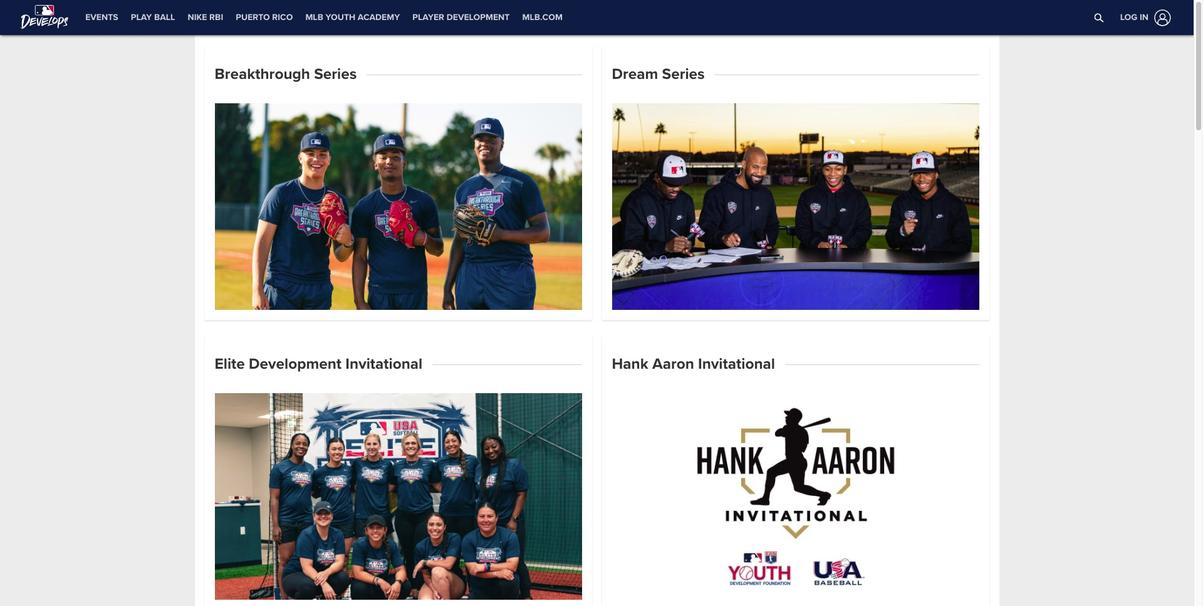 Task type: locate. For each thing, give the bounding box(es) containing it.
development inside secondary navigation element
[[447, 12, 510, 23]]

0 horizontal spatial development
[[249, 355, 342, 373]]

elite development invitational
[[215, 355, 423, 373]]

series down youth
[[314, 65, 357, 83]]

1 horizontal spatial series
[[662, 65, 705, 83]]

player
[[412, 12, 444, 23]]

rbi
[[209, 12, 223, 23]]

series right dream
[[662, 65, 705, 83]]

elite
[[215, 355, 245, 373]]

youth
[[326, 12, 355, 23]]

0 horizontal spatial series
[[314, 65, 357, 83]]

top navigation element
[[0, 0, 1194, 35]]

mlb.com
[[522, 12, 563, 23]]

academy
[[358, 12, 400, 23]]

1 horizontal spatial development
[[447, 12, 510, 23]]

player development
[[412, 12, 510, 23]]

log in
[[1120, 12, 1149, 23]]

2 series from the left
[[662, 65, 705, 83]]

1 series from the left
[[314, 65, 357, 83]]

invitational
[[345, 355, 423, 373], [698, 355, 775, 373]]

2 invitational from the left
[[698, 355, 775, 373]]

development for elite
[[249, 355, 342, 373]]

events
[[85, 12, 118, 23]]

1 invitational from the left
[[345, 355, 423, 373]]

development for player
[[447, 12, 510, 23]]

nike rbi
[[188, 12, 223, 23]]

mlb youth academy link
[[299, 0, 406, 35]]

play
[[131, 12, 152, 23]]

development
[[447, 12, 510, 23], [249, 355, 342, 373]]

invitational for hank aaron invitational
[[698, 355, 775, 373]]

0 vertical spatial development
[[447, 12, 510, 23]]

series
[[314, 65, 357, 83], [662, 65, 705, 83]]

dream
[[612, 65, 658, 83]]

1 vertical spatial development
[[249, 355, 342, 373]]

ball
[[154, 12, 175, 23]]

1 horizontal spatial invitational
[[698, 355, 775, 373]]

play ball link
[[124, 0, 181, 35]]

0 horizontal spatial invitational
[[345, 355, 423, 373]]

puerto rico
[[236, 12, 293, 23]]



Task type: describe. For each thing, give the bounding box(es) containing it.
player development link
[[406, 0, 516, 35]]

mlb.com link
[[516, 0, 569, 35]]

nike
[[188, 12, 207, 23]]

events link
[[79, 0, 124, 35]]

secondary navigation element
[[79, 0, 569, 35]]

invitational for elite development invitational
[[345, 355, 423, 373]]

breakthrough
[[215, 65, 310, 83]]

hank
[[612, 355, 648, 373]]

series for dream series
[[662, 65, 705, 83]]

mlb youth academy
[[305, 12, 400, 23]]

play ball
[[131, 12, 175, 23]]

major league baseball image
[[20, 4, 69, 29]]

hank aaron invitational
[[612, 355, 775, 373]]

puerto rico link
[[229, 0, 299, 35]]

log
[[1120, 12, 1138, 23]]

dream series
[[612, 65, 705, 83]]

puerto
[[236, 12, 270, 23]]

series for breakthrough series
[[314, 65, 357, 83]]

nike rbi link
[[181, 0, 229, 35]]

rico
[[272, 12, 293, 23]]

aaron
[[652, 355, 694, 373]]

in
[[1140, 12, 1149, 23]]

log in button
[[1113, 7, 1174, 29]]

search image
[[1094, 13, 1104, 23]]

mlb
[[305, 12, 323, 23]]

breakthrough series
[[215, 65, 357, 83]]



Task type: vqa. For each thing, say whether or not it's contained in the screenshot.
1st the Invitational from the left
yes



